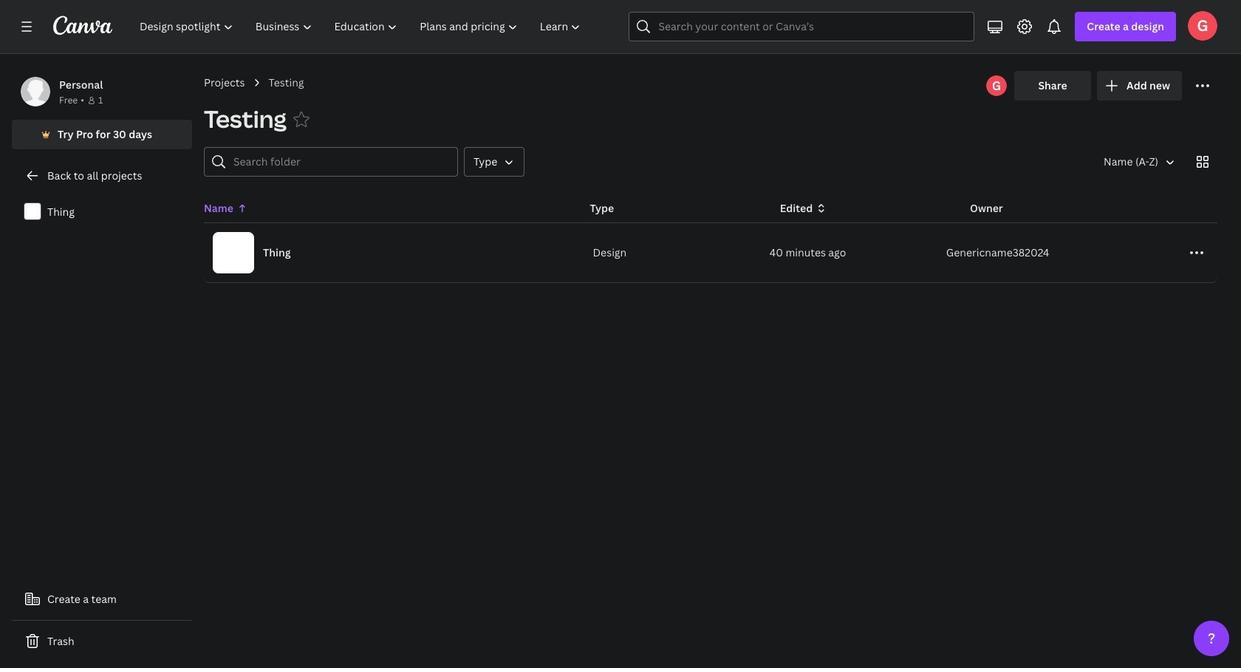 Task type: vqa. For each thing, say whether or not it's contained in the screenshot.
the left To
no



Task type: locate. For each thing, give the bounding box(es) containing it.
None search field
[[629, 12, 975, 41]]

Type button
[[464, 147, 525, 177]]

genericname382024 image
[[1188, 11, 1218, 41]]

top level navigation element
[[130, 12, 594, 41]]



Task type: describe. For each thing, give the bounding box(es) containing it.
genericname382024 image
[[1188, 11, 1218, 41]]

Sort by button
[[1092, 147, 1182, 177]]

Search folder search field
[[234, 148, 449, 176]]

Search search field
[[659, 13, 945, 41]]



